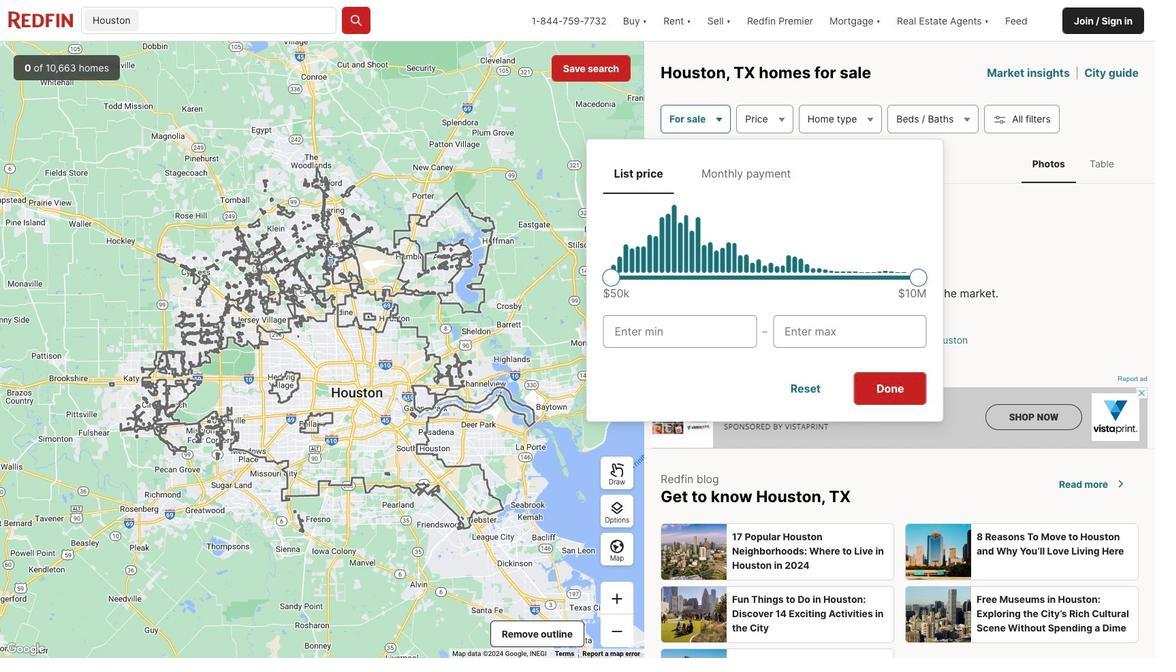 Task type: describe. For each thing, give the bounding box(es) containing it.
1 horizontal spatial tab list
[[1008, 144, 1139, 183]]

Enter max text field
[[785, 323, 915, 340]]

8 reasons to move to houston and why you'll love living here image
[[906, 524, 971, 580]]

0 horizontal spatial tab list
[[603, 156, 927, 194]]

submit search image
[[349, 14, 363, 27]]

10 outdoor activities in houston: a guide to enjoying h-town's natural beauty image
[[661, 650, 727, 659]]

Enter min text field
[[615, 323, 745, 340]]

ad element
[[652, 388, 1148, 449]]

map region
[[0, 42, 644, 659]]

2 tab from the left
[[690, 156, 802, 191]]



Task type: locate. For each thing, give the bounding box(es) containing it.
1 horizontal spatial tab
[[690, 156, 802, 191]]

17 popular houston neighborhoods: where to live in houston in 2024 image
[[661, 524, 727, 580]]

0 horizontal spatial tab
[[603, 156, 674, 191]]

fun things to do in houston: discover 14 exciting activities in the city image
[[661, 587, 727, 643]]

toggle search results photos view tab
[[1021, 147, 1076, 181]]

toggle search results table view tab
[[1079, 147, 1125, 181]]

google image
[[3, 641, 48, 659]]

tab
[[603, 156, 674, 191], [690, 156, 802, 191]]

free museums in houston: exploring the city's rich cultural scene without spending a dime image
[[906, 587, 971, 643]]

maximum price slider
[[910, 269, 927, 287]]

1 tab from the left
[[603, 156, 674, 191]]

menu
[[586, 139, 944, 422]]

None search field
[[141, 7, 336, 35]]

minimum price slider
[[602, 269, 620, 287]]

tab list
[[1008, 144, 1139, 183], [603, 156, 927, 194]]



Task type: vqa. For each thing, say whether or not it's contained in the screenshot.
Fun Things to Do in Houston: Discover 14 Exciting Activities in the City image
yes



